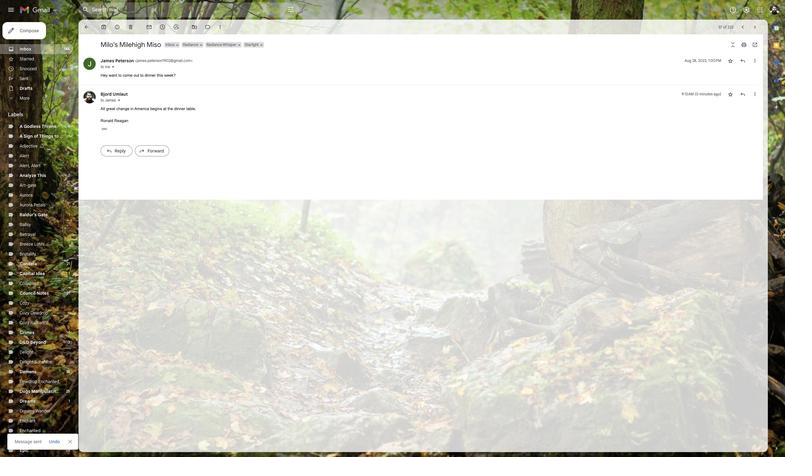 Task type: describe. For each thing, give the bounding box(es) containing it.
sent
[[33, 439, 42, 445]]

report spam image
[[114, 24, 120, 30]]

alert, alert
[[20, 163, 41, 169]]

betrayal
[[20, 232, 36, 237]]

drafts link
[[20, 86, 33, 91]]

starlight
[[245, 42, 259, 47]]

adjective
[[20, 143, 38, 149]]

breeze lush
[[20, 242, 44, 247]]

not starred image for aug 28, 2023, 1:00 pm
[[728, 58, 734, 64]]

not starred checkbox for aug 28, 2023, 1:00 pm
[[728, 58, 734, 64]]

message sent
[[15, 439, 42, 445]]

come
[[123, 73, 133, 78]]

milo's milehigh miso
[[101, 41, 161, 49]]

0 horizontal spatial alert
[[20, 153, 29, 159]]

time
[[60, 389, 70, 394]]

to right out
[[140, 73, 144, 78]]

settings image
[[744, 6, 751, 14]]

ronald
[[101, 118, 113, 123]]

1 for analyze this
[[69, 173, 70, 178]]

hey
[[101, 73, 108, 78]]

undo alert
[[47, 437, 62, 448]]

1 horizontal spatial dinner
[[174, 106, 185, 111]]

move to image
[[192, 24, 198, 30]]

cozy for cozy link
[[20, 301, 29, 306]]

to down bjord
[[101, 98, 104, 102]]

cozy for cozy radiance
[[20, 320, 29, 326]]

this
[[37, 173, 46, 178]]

james.peterson1902@gmail.com
[[137, 58, 191, 63]]

capital idea link
[[20, 271, 45, 277]]

mark as unread image
[[146, 24, 152, 30]]

of inside labels navigation
[[34, 134, 38, 139]]

ago)
[[714, 92, 722, 96]]

<
[[135, 58, 137, 63]]

9:13 am
[[682, 92, 695, 96]]

25
[[66, 389, 70, 394]]

main menu image
[[7, 6, 15, 14]]

list containing james peterson
[[79, 52, 759, 162]]

9:13 am (0 minutes ago) cell
[[682, 91, 722, 97]]

a sign of things to come
[[20, 134, 72, 139]]

older image
[[753, 24, 759, 30]]

1 vertical spatial dewdrop
[[20, 379, 37, 385]]

come
[[60, 134, 72, 139]]

delight link
[[20, 350, 33, 355]]

labels
[[8, 112, 23, 118]]

2023,
[[699, 58, 708, 63]]

dreams
[[20, 399, 36, 404]]

change
[[116, 106, 130, 111]]

aurora for aurora petals
[[20, 202, 33, 208]]

bjord
[[101, 91, 112, 97]]

great
[[106, 106, 115, 111]]

enigma link
[[20, 438, 34, 444]]

advanced search options image
[[285, 3, 297, 16]]

message
[[15, 439, 32, 445]]

dreamy wander link
[[20, 409, 51, 414]]

1 vertical spatial alert
[[31, 163, 41, 169]]

idea
[[36, 271, 45, 277]]

art-gate link
[[20, 183, 36, 188]]

dogs
[[20, 389, 30, 394]]

capital idea
[[20, 271, 45, 277]]

21 for candela
[[67, 262, 70, 266]]

1 for capital idea
[[69, 271, 70, 276]]

back to inbox image
[[83, 24, 90, 30]]

at
[[163, 106, 167, 111]]

starlight button
[[244, 42, 260, 48]]

dewdrop enchanted link
[[20, 379, 59, 385]]

aurora for aurora link
[[20, 192, 33, 198]]

to left me
[[101, 64, 104, 69]]

forward
[[148, 148, 164, 154]]

0 horizontal spatial dinner
[[145, 73, 156, 78]]

more image
[[217, 24, 223, 30]]

cozy radiance link
[[20, 320, 48, 326]]

0 vertical spatial dewdrop
[[30, 310, 48, 316]]

aug 28, 2023, 1:00 pm
[[685, 58, 722, 63]]

ballsy
[[20, 222, 31, 227]]

minutes
[[700, 92, 713, 96]]

add to tasks image
[[173, 24, 179, 30]]

not starred checkbox for 9:13 am (0 minutes ago)
[[728, 91, 734, 97]]

archive image
[[101, 24, 107, 30]]

>
[[191, 58, 193, 63]]

lush
[[34, 242, 44, 247]]

inbox for inbox button
[[166, 42, 175, 47]]

to james
[[101, 98, 116, 102]]

28,
[[693, 58, 698, 63]]

delight sunshine
[[20, 359, 52, 365]]

to inside labels navigation
[[54, 134, 59, 139]]

baldur's
[[20, 212, 37, 218]]

labels heading
[[8, 112, 65, 118]]

drafts
[[20, 86, 33, 91]]

1 vertical spatial james
[[105, 98, 116, 102]]

0 vertical spatial james
[[101, 58, 114, 64]]

umlaut
[[113, 91, 128, 97]]

sunshine
[[34, 359, 52, 365]]

miso
[[147, 41, 161, 49]]

milo's
[[101, 41, 118, 49]]

manipulating
[[31, 389, 59, 394]]

godless
[[24, 124, 41, 129]]

epic
[[20, 448, 29, 453]]

dreams link
[[20, 399, 36, 404]]

37 of 223
[[719, 25, 734, 29]]

throne
[[42, 124, 56, 129]]

1:00 pm
[[709, 58, 722, 63]]

radiance whisper button
[[206, 42, 237, 48]]

beyond
[[30, 340, 46, 345]]

alert containing message sent
[[7, 14, 776, 450]]

223
[[728, 25, 734, 29]]

enchant link
[[20, 418, 36, 424]]

gmail image
[[20, 4, 53, 16]]

breeze
[[20, 242, 33, 247]]

radiance for radiance
[[183, 42, 199, 47]]

hey want to come out to dinner this week?
[[101, 73, 176, 78]]

starred link
[[20, 56, 34, 62]]

Search mail text field
[[92, 7, 270, 13]]

compose button
[[2, 22, 46, 39]]

radiance whisper
[[207, 42, 237, 47]]

ballsy link
[[20, 222, 31, 227]]

21 for council notes
[[67, 291, 70, 296]]

9:13 am (0 minutes ago)
[[682, 92, 722, 96]]

candela link
[[20, 261, 37, 267]]



Task type: locate. For each thing, give the bounding box(es) containing it.
sent
[[20, 76, 29, 81]]

things
[[39, 134, 53, 139]]

all
[[101, 106, 105, 111]]

aurora down aurora link
[[20, 202, 33, 208]]

labels image
[[205, 24, 211, 30]]

d&d
[[20, 340, 29, 345]]

0 vertical spatial enchanted
[[38, 379, 59, 385]]

to left come
[[54, 134, 59, 139]]

0 vertical spatial alert
[[20, 153, 29, 159]]

2 aurora from the top
[[20, 202, 33, 208]]

more
[[20, 95, 30, 101]]

brutality link
[[20, 251, 36, 257]]

forward link
[[135, 146, 169, 157]]

council notes link
[[20, 291, 49, 296]]

cozy down cozy link
[[20, 310, 29, 316]]

aurora petals link
[[20, 202, 46, 208]]

show details image
[[111, 65, 115, 69], [117, 98, 121, 102]]

0 vertical spatial aurora
[[20, 192, 33, 198]]

1 vertical spatial aurora
[[20, 202, 33, 208]]

1 down 25
[[69, 399, 70, 404]]

2 a from the top
[[20, 134, 23, 139]]

3
[[68, 340, 70, 345]]

show trimmed content image
[[101, 127, 108, 131]]

betrayal link
[[20, 232, 36, 237]]

cozy up crimes link
[[20, 320, 29, 326]]

wander
[[36, 409, 51, 414]]

alert,
[[20, 163, 30, 169]]

1 vertical spatial enchanted
[[20, 428, 41, 434]]

james down bjord umlaut at the top left of the page
[[105, 98, 116, 102]]

alert up analyze this
[[31, 163, 41, 169]]

radiance inside radiance button
[[183, 42, 199, 47]]

0 horizontal spatial show details image
[[111, 65, 115, 69]]

aug 28, 2023, 1:00 pm cell
[[685, 58, 722, 64]]

show details image right me
[[111, 65, 115, 69]]

0 vertical spatial show details image
[[111, 65, 115, 69]]

alert up alert,
[[20, 153, 29, 159]]

labels navigation
[[0, 20, 79, 457]]

2 cozy from the top
[[20, 310, 29, 316]]

art-gate
[[20, 183, 36, 188]]

aug
[[685, 58, 692, 63]]

1 right gate
[[69, 212, 70, 217]]

0 vertical spatial delight
[[20, 350, 33, 355]]

inbox right miso in the left of the page
[[166, 42, 175, 47]]

21
[[67, 262, 70, 266], [67, 291, 70, 296]]

2 21 from the top
[[67, 291, 70, 296]]

cozy link
[[20, 301, 29, 306]]

1 horizontal spatial alert
[[31, 163, 41, 169]]

aurora petals
[[20, 202, 46, 208]]

dogs manipulating time link
[[20, 389, 70, 394]]

in
[[131, 106, 134, 111]]

4 1 from the top
[[69, 271, 70, 276]]

not starred checkbox right ago)
[[728, 91, 734, 97]]

1 down 4
[[69, 134, 70, 138]]

inbox for inbox link
[[20, 46, 31, 52]]

enchanted down enchant link
[[20, 428, 41, 434]]

cozy dewdrop link
[[20, 310, 48, 316]]

1 vertical spatial cozy
[[20, 310, 29, 316]]

1 vertical spatial 21
[[67, 291, 70, 296]]

1 vertical spatial not starred checkbox
[[728, 91, 734, 97]]

dreamy
[[20, 409, 35, 414]]

delight down 'd&d'
[[20, 350, 33, 355]]

0 horizontal spatial of
[[34, 134, 38, 139]]

milehigh
[[119, 41, 145, 49]]

cozy down council at left
[[20, 301, 29, 306]]

radiance down cozy dewdrop link
[[30, 320, 48, 326]]

show details image for james
[[117, 98, 121, 102]]

1 for baldur's gate
[[69, 212, 70, 217]]

0 vertical spatial 21
[[67, 262, 70, 266]]

aurora down art-gate link
[[20, 192, 33, 198]]

of right the 'sign'
[[34, 134, 38, 139]]

alert
[[7, 14, 776, 450]]

a godless throne
[[20, 124, 56, 129]]

inbox button
[[164, 42, 175, 48]]

james
[[101, 58, 114, 64], [105, 98, 116, 102]]

a left godless
[[20, 124, 23, 129]]

newer image
[[740, 24, 747, 30]]

dogs manipulating time
[[20, 389, 70, 394]]

Not starred checkbox
[[728, 58, 734, 64], [728, 91, 734, 97]]

begins
[[150, 106, 162, 111]]

delight down delight link
[[20, 359, 33, 365]]

not starred image right ago)
[[728, 91, 734, 97]]

baldur's gate link
[[20, 212, 48, 218]]

1 right this
[[69, 173, 70, 178]]

of right 37
[[724, 25, 727, 29]]

radiance for radiance whisper
[[207, 42, 222, 47]]

inbox inside labels navigation
[[20, 46, 31, 52]]

bjord umlaut
[[101, 91, 128, 97]]

me
[[105, 64, 110, 69]]

radiance inside radiance whisper "button"
[[207, 42, 222, 47]]

1 aurora from the top
[[20, 192, 33, 198]]

enchant
[[20, 418, 36, 424]]

1 right idea
[[69, 271, 70, 276]]

want
[[109, 73, 117, 78]]

show details image for me
[[111, 65, 115, 69]]

dinner right the
[[174, 106, 185, 111]]

2 1 from the top
[[69, 173, 70, 178]]

0 horizontal spatial inbox
[[20, 46, 31, 52]]

starred
[[20, 56, 34, 62]]

epic link
[[20, 448, 29, 453]]

breeze lush link
[[20, 242, 44, 247]]

1 a from the top
[[20, 124, 23, 129]]

1 1 from the top
[[69, 134, 70, 138]]

not starred image right the 1:00 pm
[[728, 58, 734, 64]]

1 not starred image from the top
[[728, 58, 734, 64]]

2 not starred checkbox from the top
[[728, 91, 734, 97]]

to me
[[101, 64, 110, 69]]

0 vertical spatial not starred image
[[728, 58, 734, 64]]

cozy
[[20, 301, 29, 306], [20, 310, 29, 316], [20, 320, 29, 326]]

enigma
[[20, 438, 34, 444]]

to right the want
[[118, 73, 122, 78]]

d&d beyond
[[20, 340, 46, 345]]

cozy dewdrop
[[20, 310, 48, 316]]

1 vertical spatial a
[[20, 134, 23, 139]]

enchanted up manipulating
[[38, 379, 59, 385]]

1 21 from the top
[[67, 262, 70, 266]]

not starred image
[[728, 58, 734, 64], [728, 91, 734, 97]]

dewdrop down demons link
[[20, 379, 37, 385]]

tab list
[[769, 20, 786, 435]]

inbox link
[[20, 46, 31, 52]]

1 vertical spatial delight
[[20, 359, 33, 365]]

0 vertical spatial a
[[20, 124, 23, 129]]

james up me
[[101, 58, 114, 64]]

snoozed
[[20, 66, 37, 72]]

cozy for cozy dewdrop
[[20, 310, 29, 316]]

1 delight from the top
[[20, 350, 33, 355]]

not starred image for 9:13 am (0 minutes ago)
[[728, 91, 734, 97]]

1 for dreams
[[69, 399, 70, 404]]

alert link
[[20, 153, 29, 159]]

1 horizontal spatial of
[[724, 25, 727, 29]]

2 delight from the top
[[20, 359, 33, 365]]

0 horizontal spatial radiance
[[30, 320, 48, 326]]

radiance button
[[182, 42, 199, 48]]

1 for a sign of things to come
[[69, 134, 70, 138]]

a for a sign of things to come
[[20, 134, 23, 139]]

1 horizontal spatial inbox
[[166, 42, 175, 47]]

delight for delight sunshine
[[20, 359, 33, 365]]

a for a godless throne
[[20, 124, 23, 129]]

0 vertical spatial not starred checkbox
[[728, 58, 734, 64]]

analyze
[[20, 173, 36, 178]]

support image
[[730, 6, 737, 14]]

snooze image
[[160, 24, 166, 30]]

1 not starred checkbox from the top
[[728, 58, 734, 64]]

3 1 from the top
[[69, 212, 70, 217]]

d&d beyond link
[[20, 340, 46, 345]]

undo
[[49, 439, 60, 445]]

3 cozy from the top
[[20, 320, 29, 326]]

ronald reagan
[[101, 118, 128, 123]]

candela
[[20, 261, 37, 267]]

1 vertical spatial dinner
[[174, 106, 185, 111]]

radiance
[[183, 42, 199, 47], [207, 42, 222, 47], [30, 320, 48, 326]]

radiance inside labels navigation
[[30, 320, 48, 326]]

inbox up the starred link
[[20, 46, 31, 52]]

None search field
[[79, 2, 300, 17]]

james peterson cell
[[101, 58, 193, 64]]

1 horizontal spatial show details image
[[117, 98, 121, 102]]

0 vertical spatial of
[[724, 25, 727, 29]]

1 vertical spatial not starred image
[[728, 91, 734, 97]]

crimes
[[20, 330, 34, 336]]

inbox inside button
[[166, 42, 175, 47]]

crimes link
[[20, 330, 34, 336]]

search mail image
[[80, 4, 91, 15]]

1 vertical spatial of
[[34, 134, 38, 139]]

delight for delight link
[[20, 350, 33, 355]]

4
[[68, 124, 70, 129]]

a left the 'sign'
[[20, 134, 23, 139]]

not starred checkbox right the 1:00 pm
[[728, 58, 734, 64]]

2 horizontal spatial radiance
[[207, 42, 222, 47]]

1 horizontal spatial radiance
[[183, 42, 199, 47]]

delete image
[[128, 24, 134, 30]]

show details image down umlaut
[[117, 98, 121, 102]]

2 vertical spatial cozy
[[20, 320, 29, 326]]

snoozed link
[[20, 66, 37, 72]]

to
[[101, 64, 104, 69], [118, 73, 122, 78], [140, 73, 144, 78], [101, 98, 104, 102], [54, 134, 59, 139]]

dinner right out
[[145, 73, 156, 78]]

dewdrop
[[30, 310, 48, 316], [20, 379, 37, 385]]

0 vertical spatial cozy
[[20, 301, 29, 306]]

0 vertical spatial dinner
[[145, 73, 156, 78]]

america
[[135, 106, 149, 111]]

1 vertical spatial show details image
[[117, 98, 121, 102]]

2 not starred image from the top
[[728, 91, 734, 97]]

notes
[[37, 291, 49, 296]]

delight
[[20, 350, 33, 355], [20, 359, 33, 365]]

reply
[[115, 148, 126, 154]]

5 1 from the top
[[69, 399, 70, 404]]

23
[[66, 448, 70, 453]]

whisper
[[223, 42, 237, 47]]

sign
[[24, 134, 33, 139]]

dewdrop up cozy radiance
[[30, 310, 48, 316]]

analyze this
[[20, 173, 46, 178]]

a
[[20, 124, 23, 129], [20, 134, 23, 139]]

dewdrop enchanted
[[20, 379, 59, 385]]

list
[[79, 52, 759, 162]]

more button
[[0, 93, 74, 103]]

radiance up ">"
[[183, 42, 199, 47]]

dreamy wander
[[20, 409, 51, 414]]

1 cozy from the top
[[20, 301, 29, 306]]

radiance left 'whisper'
[[207, 42, 222, 47]]



Task type: vqa. For each thing, say whether or not it's contained in the screenshot.
WHEN?
no



